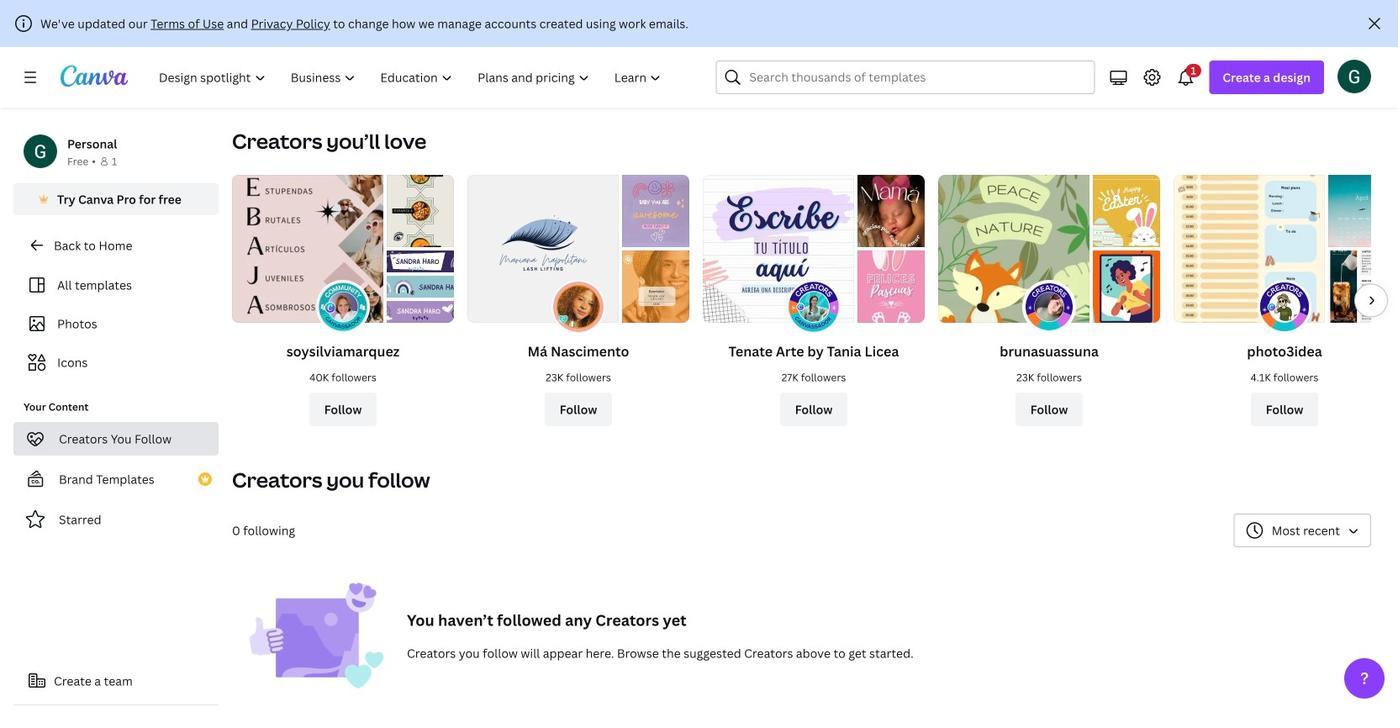 Task type: locate. For each thing, give the bounding box(es) containing it.
None search field
[[716, 61, 1095, 94]]

top level navigation element
[[148, 61, 676, 94]]



Task type: describe. For each thing, give the bounding box(es) containing it.
Search search field
[[750, 61, 1084, 93]]

greg robinson image
[[1338, 59, 1372, 93]]



Task type: vqa. For each thing, say whether or not it's contained in the screenshot.
all
no



